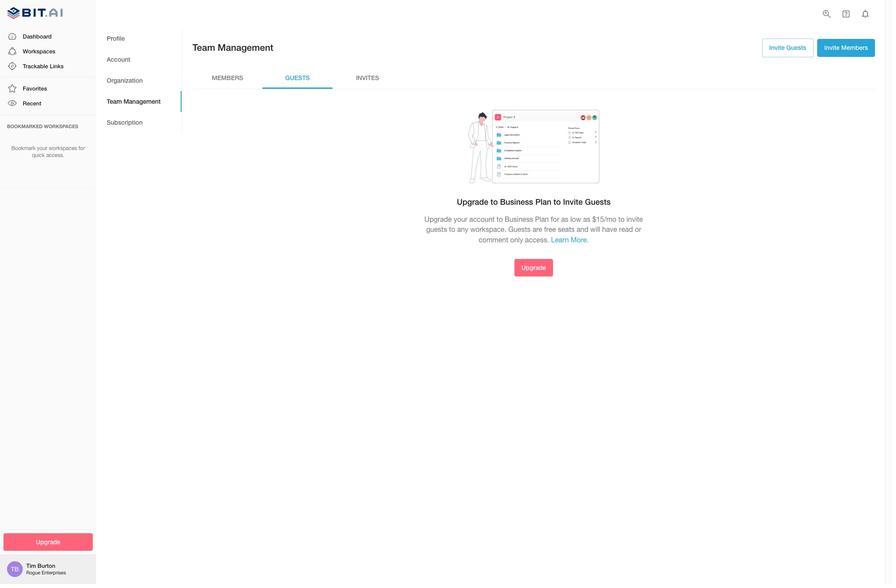 Task type: locate. For each thing, give the bounding box(es) containing it.
0 horizontal spatial access.
[[46, 152, 64, 159]]

members
[[212, 74, 243, 82]]

free
[[545, 226, 556, 233]]

invite members button
[[818, 39, 876, 57]]

0 vertical spatial team management
[[193, 42, 274, 53]]

0 vertical spatial for
[[79, 145, 85, 151]]

as
[[562, 215, 569, 223], [584, 215, 591, 223]]

your up 'quick' on the left of page
[[37, 145, 47, 151]]

1 horizontal spatial team
[[193, 42, 215, 53]]

0 vertical spatial team
[[193, 42, 215, 53]]

your inside bookmark your workspaces for quick access.
[[37, 145, 47, 151]]

invite members
[[825, 44, 869, 51]]

management
[[218, 42, 274, 53], [124, 98, 161, 105]]

dashboard
[[23, 33, 52, 40]]

invite
[[770, 44, 785, 51], [825, 44, 840, 51], [563, 197, 583, 207]]

access. down are
[[525, 236, 549, 244]]

your inside upgrade your account to business plan for as low as $15/mo to invite guests to any workspace. guests are free seats and will have read or comment only access.
[[454, 215, 468, 223]]

1 vertical spatial plan
[[535, 215, 549, 223]]

to
[[491, 197, 498, 207], [554, 197, 561, 207], [497, 215, 503, 223], [619, 215, 625, 223], [449, 226, 456, 233]]

upgrade inside upgrade your account to business plan for as low as $15/mo to invite guests to any workspace. guests are free seats and will have read or comment only access.
[[425, 215, 452, 223]]

your up the any
[[454, 215, 468, 223]]

team up members
[[193, 42, 215, 53]]

are
[[533, 226, 543, 233]]

0 horizontal spatial team management
[[107, 98, 161, 105]]

1 vertical spatial upgrade button
[[4, 533, 93, 551]]

2 horizontal spatial invite
[[825, 44, 840, 51]]

business inside upgrade your account to business plan for as low as $15/mo to invite guests to any workspace. guests are free seats and will have read or comment only access.
[[505, 215, 534, 223]]

profile
[[107, 34, 125, 42]]

rogue
[[26, 571, 40, 576]]

1 vertical spatial team management
[[107, 98, 161, 105]]

1 plan from the top
[[536, 197, 552, 207]]

business up only
[[505, 215, 534, 223]]

upgrade to business plan to invite guests
[[457, 197, 611, 207]]

enterprises
[[42, 571, 66, 576]]

guests
[[787, 44, 807, 51], [585, 197, 611, 207], [509, 226, 531, 233]]

workspaces
[[49, 145, 77, 151]]

your
[[37, 145, 47, 151], [454, 215, 468, 223]]

upgrade up guests
[[425, 215, 452, 223]]

quick
[[32, 152, 45, 159]]

0 vertical spatial your
[[37, 145, 47, 151]]

1 vertical spatial business
[[505, 215, 534, 223]]

business
[[500, 197, 534, 207], [505, 215, 534, 223]]

access. down workspaces
[[46, 152, 64, 159]]

0 horizontal spatial your
[[37, 145, 47, 151]]

0 horizontal spatial management
[[124, 98, 161, 105]]

management inside "tab list"
[[124, 98, 161, 105]]

1 vertical spatial access.
[[525, 236, 549, 244]]

dashboard button
[[0, 29, 96, 44]]

0 vertical spatial plan
[[536, 197, 552, 207]]

1 vertical spatial your
[[454, 215, 468, 223]]

your for workspaces
[[37, 145, 47, 151]]

2 plan from the top
[[535, 215, 549, 223]]

upgrade button up burton
[[4, 533, 93, 551]]

as up seats
[[562, 215, 569, 223]]

2 horizontal spatial guests
[[787, 44, 807, 51]]

workspaces
[[44, 123, 78, 129]]

0 vertical spatial management
[[218, 42, 274, 53]]

1 horizontal spatial for
[[551, 215, 560, 223]]

1 vertical spatial management
[[124, 98, 161, 105]]

will
[[591, 226, 601, 233]]

1 horizontal spatial team management
[[193, 42, 274, 53]]

2 vertical spatial guests
[[509, 226, 531, 233]]

for
[[79, 145, 85, 151], [551, 215, 560, 223]]

team management up members
[[193, 42, 274, 53]]

to up account
[[491, 197, 498, 207]]

upgrade
[[457, 197, 489, 207], [425, 215, 452, 223], [522, 264, 546, 271], [36, 538, 60, 546]]

0 vertical spatial access.
[[46, 152, 64, 159]]

management down organization link
[[124, 98, 161, 105]]

upgrade button
[[515, 259, 553, 277], [4, 533, 93, 551]]

business up upgrade your account to business plan for as low as $15/mo to invite guests to any workspace. guests are free seats and will have read or comment only access.
[[500, 197, 534, 207]]

1 horizontal spatial tab list
[[193, 68, 876, 89]]

access.
[[46, 152, 64, 159], [525, 236, 549, 244]]

0 horizontal spatial guests
[[509, 226, 531, 233]]

upgrade down only
[[522, 264, 546, 271]]

bookmark
[[11, 145, 36, 151]]

upgrade button down only
[[515, 259, 553, 277]]

links
[[50, 63, 64, 70]]

organization
[[107, 77, 143, 84]]

to up free
[[554, 197, 561, 207]]

1 vertical spatial for
[[551, 215, 560, 223]]

plan
[[536, 197, 552, 207], [535, 215, 549, 223]]

for right workspaces
[[79, 145, 85, 151]]

guests
[[285, 74, 310, 82]]

1 horizontal spatial your
[[454, 215, 468, 223]]

0 horizontal spatial for
[[79, 145, 85, 151]]

as right low
[[584, 215, 591, 223]]

team management down organization link
[[107, 98, 161, 105]]

0 vertical spatial guests
[[787, 44, 807, 51]]

1 vertical spatial team
[[107, 98, 122, 105]]

team up "subscription"
[[107, 98, 122, 105]]

workspace.
[[471, 226, 507, 233]]

0 vertical spatial upgrade button
[[515, 259, 553, 277]]

1 vertical spatial guests
[[585, 197, 611, 207]]

for up free
[[551, 215, 560, 223]]

low
[[571, 215, 582, 223]]

1 horizontal spatial invite
[[770, 44, 785, 51]]

1 horizontal spatial as
[[584, 215, 591, 223]]

invite guests button
[[762, 39, 814, 57]]

account
[[470, 215, 495, 223]]

team management
[[193, 42, 274, 53], [107, 98, 161, 105]]

management up members
[[218, 42, 274, 53]]

profile link
[[96, 28, 182, 49]]

read
[[620, 226, 633, 233]]

0 horizontal spatial as
[[562, 215, 569, 223]]

1 horizontal spatial access.
[[525, 236, 549, 244]]

recent button
[[0, 96, 96, 111]]

tab list
[[96, 28, 182, 133], [193, 68, 876, 89]]

team
[[193, 42, 215, 53], [107, 98, 122, 105]]

0 horizontal spatial team
[[107, 98, 122, 105]]

0 horizontal spatial tab list
[[96, 28, 182, 133]]



Task type: vqa. For each thing, say whether or not it's contained in the screenshot.
rogue
yes



Task type: describe. For each thing, give the bounding box(es) containing it.
trackable
[[23, 63, 48, 70]]

tim
[[26, 563, 36, 570]]

members
[[842, 44, 869, 51]]

workspaces
[[23, 48, 55, 55]]

0 horizontal spatial upgrade button
[[4, 533, 93, 551]]

your for account
[[454, 215, 468, 223]]

invites button
[[333, 68, 403, 89]]

comment
[[479, 236, 509, 244]]

tab list containing profile
[[96, 28, 182, 133]]

to up workspace.
[[497, 215, 503, 223]]

to left the any
[[449, 226, 456, 233]]

or
[[635, 226, 642, 233]]

favorites button
[[0, 81, 96, 96]]

trackable links
[[23, 63, 64, 70]]

tb
[[11, 566, 19, 573]]

bookmarked
[[7, 123, 43, 129]]

members button
[[193, 68, 263, 89]]

burton
[[38, 563, 55, 570]]

0 vertical spatial business
[[500, 197, 534, 207]]

have
[[603, 226, 618, 233]]

team management link
[[96, 91, 182, 112]]

more.
[[571, 236, 589, 244]]

1 as from the left
[[562, 215, 569, 223]]

team management inside "tab list"
[[107, 98, 161, 105]]

upgrade up account
[[457, 197, 489, 207]]

guests button
[[263, 68, 333, 89]]

invite
[[627, 215, 643, 223]]

any
[[458, 226, 469, 233]]

workspaces button
[[0, 44, 96, 59]]

account link
[[96, 49, 182, 70]]

guests
[[426, 226, 447, 233]]

account
[[107, 55, 130, 63]]

for inside upgrade your account to business plan for as low as $15/mo to invite guests to any workspace. guests are free seats and will have read or comment only access.
[[551, 215, 560, 223]]

only
[[511, 236, 524, 244]]

tim burton rogue enterprises
[[26, 563, 66, 576]]

upgrade up burton
[[36, 538, 60, 546]]

to up read
[[619, 215, 625, 223]]

invite for invite members
[[825, 44, 840, 51]]

learn more.
[[551, 236, 589, 244]]

learn more. link
[[551, 236, 589, 244]]

guests inside button
[[787, 44, 807, 51]]

bookmark your workspaces for quick access.
[[11, 145, 85, 159]]

access. inside upgrade your account to business plan for as low as $15/mo to invite guests to any workspace. guests are free seats and will have read or comment only access.
[[525, 236, 549, 244]]

1 horizontal spatial management
[[218, 42, 274, 53]]

learn
[[551, 236, 569, 244]]

bookmarked workspaces
[[7, 123, 78, 129]]

2 as from the left
[[584, 215, 591, 223]]

plan inside upgrade your account to business plan for as low as $15/mo to invite guests to any workspace. guests are free seats and will have read or comment only access.
[[535, 215, 549, 223]]

upgrade your account to business plan for as low as $15/mo to invite guests to any workspace. guests are free seats and will have read or comment only access.
[[425, 215, 643, 244]]

1 horizontal spatial upgrade button
[[515, 259, 553, 277]]

tab list containing members
[[193, 68, 876, 89]]

invite guests
[[770, 44, 807, 51]]

recent
[[23, 100, 41, 107]]

1 horizontal spatial guests
[[585, 197, 611, 207]]

invite for invite guests
[[770, 44, 785, 51]]

trackable links button
[[0, 59, 96, 74]]

for inside bookmark your workspaces for quick access.
[[79, 145, 85, 151]]

and
[[577, 226, 589, 233]]

invites
[[356, 74, 379, 82]]

seats
[[558, 226, 575, 233]]

0 horizontal spatial invite
[[563, 197, 583, 207]]

$15/mo
[[593, 215, 617, 223]]

favorites
[[23, 85, 47, 92]]

organization link
[[96, 70, 182, 91]]

guests inside upgrade your account to business plan for as low as $15/mo to invite guests to any workspace. guests are free seats and will have read or comment only access.
[[509, 226, 531, 233]]

subscription
[[107, 119, 143, 126]]

subscription link
[[96, 112, 182, 133]]

access. inside bookmark your workspaces for quick access.
[[46, 152, 64, 159]]



